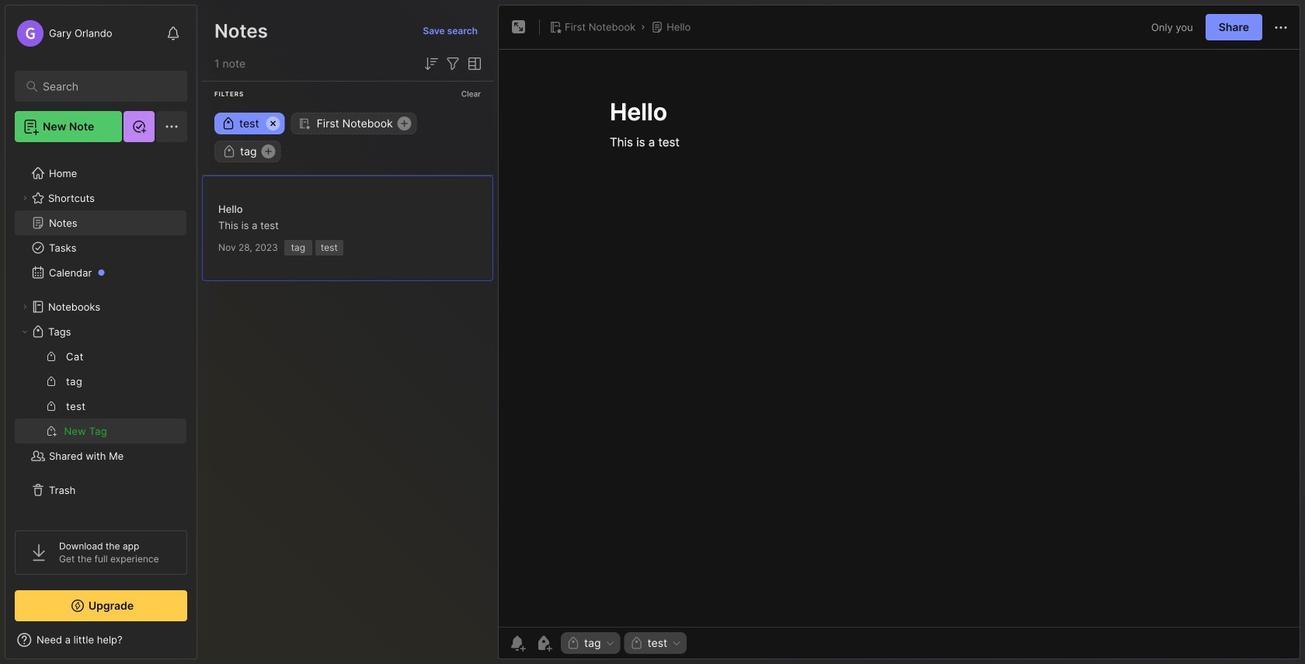 Task type: describe. For each thing, give the bounding box(es) containing it.
note window element
[[498, 5, 1301, 664]]

tag Tag actions field
[[601, 638, 616, 649]]

group inside tree
[[15, 344, 187, 444]]

Search text field
[[43, 79, 167, 94]]

Sort options field
[[422, 54, 441, 73]]

expand tags image
[[20, 327, 30, 336]]

more actions image
[[1272, 18, 1291, 37]]

Account field
[[15, 18, 112, 49]]

tree inside main element
[[5, 152, 197, 517]]

expand note image
[[510, 18, 528, 37]]

Add filters field
[[444, 54, 462, 73]]

test Tag actions field
[[668, 638, 682, 649]]

add filters image
[[444, 54, 462, 73]]



Task type: locate. For each thing, give the bounding box(es) containing it.
None search field
[[43, 77, 167, 96]]

main element
[[0, 0, 202, 664]]

add a reminder image
[[508, 634, 527, 653]]

View options field
[[462, 54, 484, 73]]

Note Editor text field
[[499, 49, 1300, 627]]

tree
[[5, 152, 197, 517]]

WHAT'S NEW field
[[5, 628, 197, 653]]

expand notebooks image
[[20, 302, 30, 312]]

group
[[15, 344, 187, 444]]

none search field inside main element
[[43, 77, 167, 96]]

click to collapse image
[[196, 636, 208, 654]]

More actions field
[[1272, 17, 1291, 37]]

add tag image
[[535, 634, 553, 653]]



Task type: vqa. For each thing, say whether or not it's contained in the screenshot.
"Organize Files - Morning Task" button
no



